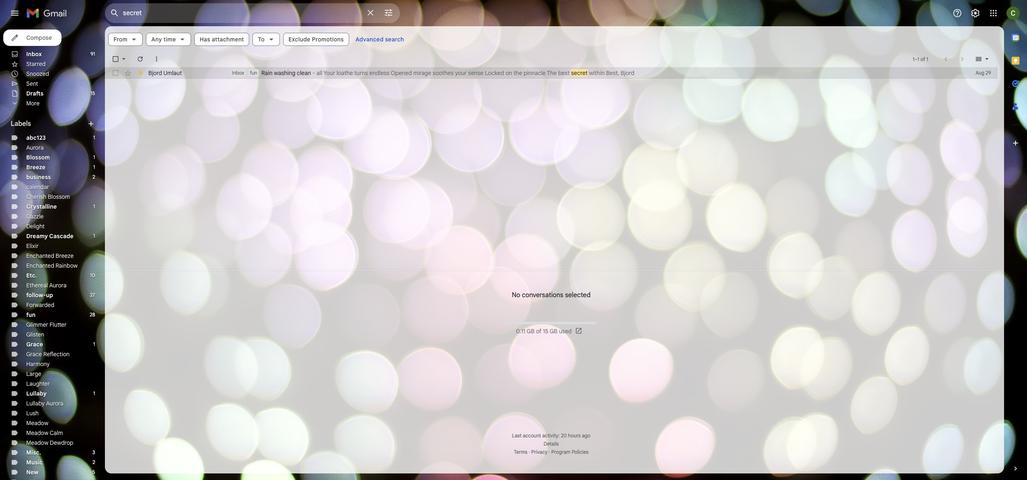 Task type: vqa. For each thing, say whether or not it's contained in the screenshot.


Task type: locate. For each thing, give the bounding box(es) containing it.
27
[[90, 292, 95, 298]]

fun up glimmer
[[26, 311, 36, 319]]

enchanted
[[26, 252, 54, 260], [26, 262, 54, 269]]

bjord right best,
[[621, 69, 635, 77]]

0 horizontal spatial inbox
[[26, 50, 42, 58]]

0 horizontal spatial 15
[[90, 90, 95, 96]]

row containing bjord umlaut
[[105, 67, 998, 79]]

1 2 from the top
[[93, 174, 95, 180]]

refresh image
[[136, 55, 144, 63]]

meadow
[[26, 419, 48, 427], [26, 429, 48, 437], [26, 439, 48, 446]]

has attachment
[[200, 36, 244, 43]]

to button
[[253, 33, 280, 46]]

-
[[313, 69, 315, 77]]

enchanted down elixir link
[[26, 252, 54, 260]]

gb right 0.11
[[527, 328, 535, 335]]

the
[[514, 69, 522, 77]]

15 inside labels navigation
[[90, 90, 95, 96]]

flutter
[[50, 321, 67, 328]]

cherish blossom link
[[26, 193, 70, 200]]

None checkbox
[[112, 69, 120, 77]]

meadow dewdrop
[[26, 439, 73, 446]]

0 horizontal spatial breeze
[[26, 164, 45, 171]]

laughter link
[[26, 380, 50, 387]]

from
[[114, 36, 128, 43]]

grace for grace reflection
[[26, 351, 42, 358]]

advanced search
[[356, 36, 404, 43]]

loathe
[[337, 69, 353, 77]]

1 horizontal spatial bjord
[[621, 69, 635, 77]]

conversations
[[522, 291, 564, 299]]

more image
[[153, 55, 161, 63]]

1 vertical spatial of
[[536, 328, 542, 335]]

breeze up rainbow
[[56, 252, 74, 260]]

lullaby down lullaby link
[[26, 400, 45, 407]]

new
[[26, 469, 38, 476]]

1 lullaby from the top
[[26, 390, 47, 397]]

grace down glisten link
[[26, 341, 43, 348]]

abc123 link
[[26, 134, 46, 141]]

delight link
[[26, 223, 45, 230]]

1 for dreamy cascade
[[93, 233, 95, 239]]

aurora down lullaby link
[[46, 400, 63, 407]]

inbox up starred link
[[26, 50, 42, 58]]

1 for blossom
[[93, 154, 95, 160]]

fun link
[[26, 311, 36, 319]]

15 down 91
[[90, 90, 95, 96]]

exclude promotions
[[289, 36, 344, 43]]

rainbow
[[56, 262, 78, 269]]

0 vertical spatial aurora
[[26, 144, 44, 151]]

your
[[324, 69, 335, 77]]

2 lullaby from the top
[[26, 400, 45, 407]]

1 grace from the top
[[26, 341, 43, 348]]

0 horizontal spatial of
[[536, 328, 542, 335]]

3
[[92, 449, 95, 456]]

calm
[[50, 429, 63, 437]]

0 horizontal spatial ·
[[529, 449, 530, 455]]

no conversations selected
[[512, 291, 591, 299]]

gb left used
[[550, 328, 558, 335]]

misc. link
[[26, 449, 41, 456]]

fun left rain
[[250, 70, 257, 76]]

0 vertical spatial 2
[[93, 174, 95, 180]]

1 horizontal spatial inbox
[[232, 70, 244, 76]]

meadow dewdrop link
[[26, 439, 73, 446]]

1 horizontal spatial ·
[[549, 449, 550, 455]]

compose
[[26, 34, 52, 41]]

1 horizontal spatial 15
[[543, 328, 549, 335]]

meadow down lush link
[[26, 419, 48, 427]]

1 – 1 of 1
[[913, 56, 929, 62]]

endless
[[370, 69, 390, 77]]

grace for grace link
[[26, 341, 43, 348]]

1 vertical spatial aurora
[[49, 282, 67, 289]]

1 for abc123
[[93, 134, 95, 141]]

privacy
[[531, 449, 548, 455]]

1 vertical spatial enchanted
[[26, 262, 54, 269]]

gmail image
[[26, 5, 71, 21]]

1 gb from the left
[[527, 328, 535, 335]]

has attachment button
[[194, 33, 249, 46]]

2 grace from the top
[[26, 351, 42, 358]]

0 vertical spatial grace
[[26, 341, 43, 348]]

0 vertical spatial breeze
[[26, 164, 45, 171]]

attachment
[[212, 36, 244, 43]]

aurora down the abc123
[[26, 144, 44, 151]]

1 horizontal spatial fun
[[250, 70, 257, 76]]

0 vertical spatial of
[[921, 56, 926, 62]]

1 vertical spatial fun
[[26, 311, 36, 319]]

more
[[26, 100, 40, 107]]

of right –
[[921, 56, 926, 62]]

dewdrop
[[50, 439, 73, 446]]

grace down grace link
[[26, 351, 42, 358]]

exclude promotions button
[[283, 33, 349, 46]]

meadow down meadow link at the bottom
[[26, 429, 48, 437]]

fun inside row
[[250, 70, 257, 76]]

bjord down more icon
[[148, 69, 162, 77]]

3 meadow from the top
[[26, 439, 48, 446]]

1 vertical spatial 15
[[543, 328, 549, 335]]

meadow up misc. 'link'
[[26, 439, 48, 446]]

1 vertical spatial breeze
[[56, 252, 74, 260]]

lush
[[26, 410, 39, 417]]

1 vertical spatial 2
[[93, 459, 95, 465]]

0 vertical spatial meadow
[[26, 419, 48, 427]]

· down details link
[[549, 449, 550, 455]]

2 meadow from the top
[[26, 429, 48, 437]]

aurora for ethereal aurora
[[49, 282, 67, 289]]

etc.
[[26, 272, 37, 279]]

0 horizontal spatial bjord
[[148, 69, 162, 77]]

1 horizontal spatial breeze
[[56, 252, 74, 260]]

tab list
[[1004, 26, 1027, 451]]

0 vertical spatial enchanted
[[26, 252, 54, 260]]

snoozed
[[26, 70, 49, 77]]

1 enchanted from the top
[[26, 252, 54, 260]]

breeze link
[[26, 164, 45, 171]]

your
[[455, 69, 467, 77]]

2
[[93, 174, 95, 180], [93, 459, 95, 465]]

ethereal
[[26, 282, 48, 289]]

blossom up crystalline
[[48, 193, 70, 200]]

1 · from the left
[[529, 449, 530, 455]]

washing
[[274, 69, 295, 77]]

1 vertical spatial grace
[[26, 351, 42, 358]]

aurora for lullaby aurora
[[46, 400, 63, 407]]

rain
[[262, 69, 273, 77]]

labels navigation
[[0, 26, 105, 480]]

2 enchanted from the top
[[26, 262, 54, 269]]

0 vertical spatial 15
[[90, 90, 95, 96]]

details link
[[544, 441, 559, 447]]

calendar
[[26, 183, 49, 191]]

inbox left rain
[[232, 70, 244, 76]]

15 left used
[[543, 328, 549, 335]]

2 vertical spatial aurora
[[46, 400, 63, 407]]

breeze down blossom link at the top left of page
[[26, 164, 45, 171]]

rain washing clean - all your loathe turns endless opened mirage soothes your sense locked on  the pinnacle the best secret within best, bjord
[[262, 69, 635, 77]]

1 for breeze
[[93, 164, 95, 170]]

lullaby down laughter at bottom left
[[26, 390, 47, 397]]

all
[[317, 69, 322, 77]]

settings image
[[971, 8, 981, 18]]

inbox inside row
[[232, 70, 244, 76]]

1 vertical spatial lullaby
[[26, 400, 45, 407]]

None checkbox
[[112, 55, 120, 63]]

grace reflection
[[26, 351, 70, 358]]

0 vertical spatial lullaby
[[26, 390, 47, 397]]

dreamy cascade
[[26, 232, 74, 240]]

· right terms link
[[529, 449, 530, 455]]

advanced search options image
[[380, 5, 397, 21]]

grace reflection link
[[26, 351, 70, 358]]

clean
[[297, 69, 311, 77]]

forwarded link
[[26, 301, 54, 309]]

best
[[558, 69, 570, 77]]

2 vertical spatial meadow
[[26, 439, 48, 446]]

1 for lullaby
[[93, 390, 95, 396]]

2 2 from the top
[[93, 459, 95, 465]]

reflection
[[43, 351, 70, 358]]

bjord
[[148, 69, 162, 77], [621, 69, 635, 77]]

0 horizontal spatial fun
[[26, 311, 36, 319]]

no
[[512, 291, 520, 299]]

row inside no conversations selected main content
[[105, 67, 998, 79]]

0 vertical spatial fun
[[250, 70, 257, 76]]

follow-up
[[26, 292, 53, 299]]

1 horizontal spatial gb
[[550, 328, 558, 335]]

dazzle link
[[26, 213, 44, 220]]

2 gb from the left
[[550, 328, 558, 335]]

0 horizontal spatial gb
[[527, 328, 535, 335]]

main menu image
[[10, 8, 20, 18]]

clear search image
[[362, 5, 379, 21]]

glisten
[[26, 331, 44, 338]]

drafts
[[26, 90, 44, 97]]

exclude
[[289, 36, 310, 43]]

1
[[913, 56, 915, 62], [918, 56, 920, 62], [927, 56, 929, 62], [93, 134, 95, 141], [93, 154, 95, 160], [93, 164, 95, 170], [93, 203, 95, 210], [93, 233, 95, 239], [93, 341, 95, 347], [93, 390, 95, 396]]

aurora up the up
[[49, 282, 67, 289]]

sense
[[468, 69, 484, 77]]

compose button
[[3, 30, 62, 46]]

None search field
[[105, 3, 400, 23]]

terms
[[514, 449, 528, 455]]

1 vertical spatial meadow
[[26, 429, 48, 437]]

row
[[105, 67, 998, 79]]

1 vertical spatial inbox
[[232, 70, 244, 76]]

28
[[90, 312, 95, 318]]

enchanted up the etc. link
[[26, 262, 54, 269]]

harmony link
[[26, 360, 50, 368]]

of right 0.11
[[536, 328, 542, 335]]

business link
[[26, 173, 51, 181]]

1 for grace
[[93, 341, 95, 347]]

1 for crystalline
[[93, 203, 95, 210]]

0 vertical spatial inbox
[[26, 50, 42, 58]]

blossom up breeze link
[[26, 154, 50, 161]]

abc123
[[26, 134, 46, 141]]

fun inside labels navigation
[[26, 311, 36, 319]]



Task type: describe. For each thing, give the bounding box(es) containing it.
business
[[26, 173, 51, 181]]

within
[[589, 69, 605, 77]]

91
[[91, 51, 95, 57]]

follow link to manage storage image
[[575, 327, 583, 335]]

lullaby aurora
[[26, 400, 63, 407]]

any time
[[151, 36, 176, 43]]

promotions
[[312, 36, 344, 43]]

crystalline link
[[26, 203, 57, 210]]

meadow calm
[[26, 429, 63, 437]]

bjord umlaut
[[148, 69, 182, 77]]

enchanted rainbow link
[[26, 262, 78, 269]]

blossom link
[[26, 154, 50, 161]]

meadow for calm
[[26, 429, 48, 437]]

grace link
[[26, 341, 43, 348]]

2 for music
[[93, 459, 95, 465]]

forwarded
[[26, 301, 54, 309]]

crystalline
[[26, 203, 57, 210]]

calendar link
[[26, 183, 49, 191]]

opened
[[391, 69, 412, 77]]

none checkbox inside no conversations selected main content
[[112, 55, 120, 63]]

aug 29
[[976, 70, 991, 76]]

used
[[559, 328, 572, 335]]

account
[[523, 433, 541, 439]]

umlaut
[[163, 69, 182, 77]]

on
[[506, 69, 512, 77]]

none checkbox inside row
[[112, 69, 120, 77]]

up
[[46, 292, 53, 299]]

time
[[164, 36, 176, 43]]

toggle split pane mode image
[[975, 55, 983, 63]]

sent
[[26, 80, 38, 87]]

Search mail text field
[[123, 9, 361, 17]]

glisten link
[[26, 331, 44, 338]]

follow-
[[26, 292, 46, 299]]

from button
[[108, 33, 143, 46]]

misc.
[[26, 449, 41, 456]]

glimmer flutter
[[26, 321, 67, 328]]

locked
[[485, 69, 504, 77]]

aug
[[976, 70, 985, 76]]

enchanted for enchanted breeze
[[26, 252, 54, 260]]

search mail image
[[107, 6, 122, 20]]

meadow for dewdrop
[[26, 439, 48, 446]]

elixir
[[26, 242, 39, 250]]

drafts link
[[26, 90, 44, 97]]

2 · from the left
[[549, 449, 550, 455]]

turns
[[355, 69, 368, 77]]

sent link
[[26, 80, 38, 87]]

2 bjord from the left
[[621, 69, 635, 77]]

ago
[[582, 433, 591, 439]]

laughter
[[26, 380, 50, 387]]

5
[[92, 469, 95, 475]]

1 horizontal spatial of
[[921, 56, 926, 62]]

cherish
[[26, 193, 46, 200]]

glimmer flutter link
[[26, 321, 67, 328]]

search
[[385, 36, 404, 43]]

10
[[90, 272, 95, 278]]

2 for business
[[93, 174, 95, 180]]

terms link
[[514, 449, 528, 455]]

lullaby for lullaby aurora
[[26, 400, 45, 407]]

starred link
[[26, 60, 46, 68]]

inbox inside labels navigation
[[26, 50, 42, 58]]

program policies link
[[552, 449, 589, 455]]

0 vertical spatial blossom
[[26, 154, 50, 161]]

labels heading
[[11, 120, 87, 128]]

ethereal aurora
[[26, 282, 67, 289]]

music link
[[26, 459, 43, 466]]

program
[[552, 449, 571, 455]]

enchanted for enchanted rainbow
[[26, 262, 54, 269]]

inbox link
[[26, 50, 42, 58]]

starred
[[26, 60, 46, 68]]

the
[[547, 69, 557, 77]]

1 meadow from the top
[[26, 419, 48, 427]]

cherish blossom
[[26, 193, 70, 200]]

enchanted rainbow
[[26, 262, 78, 269]]

large
[[26, 370, 41, 378]]

enchanted breeze
[[26, 252, 74, 260]]

aurora link
[[26, 144, 44, 151]]

lullaby aurora link
[[26, 400, 63, 407]]

0.11 gb of 15 gb used
[[516, 328, 572, 335]]

dreamy
[[26, 232, 48, 240]]

advanced
[[356, 36, 384, 43]]

support image
[[953, 8, 963, 18]]

1 bjord from the left
[[148, 69, 162, 77]]

activity:
[[542, 433, 560, 439]]

music
[[26, 459, 43, 466]]

lush link
[[26, 410, 39, 417]]

more button
[[0, 98, 98, 108]]

no conversations selected main content
[[105, 26, 1004, 474]]

soothes
[[433, 69, 454, 77]]

etc. link
[[26, 272, 37, 279]]

any time button
[[146, 33, 191, 46]]

15 inside no conversations selected main content
[[543, 328, 549, 335]]

1 vertical spatial blossom
[[48, 193, 70, 200]]

20
[[561, 433, 567, 439]]

to
[[258, 36, 265, 43]]

policies
[[572, 449, 589, 455]]

lullaby for lullaby link
[[26, 390, 47, 397]]



